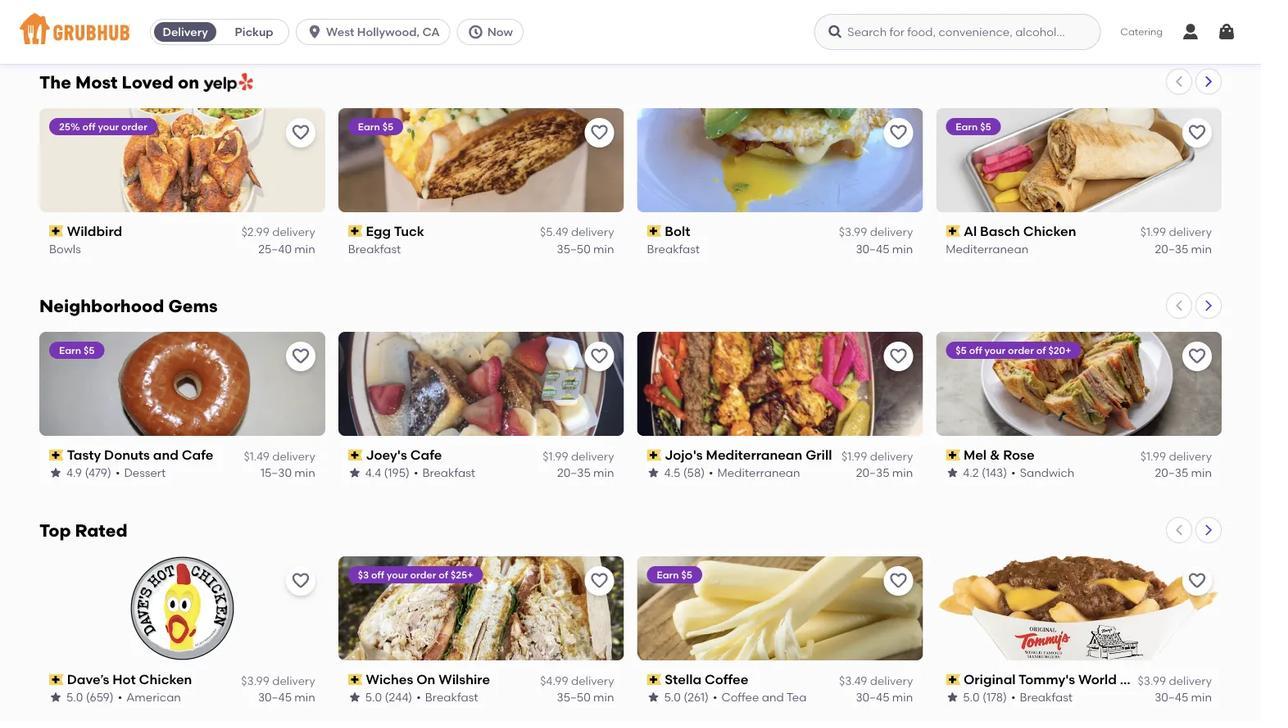 Task type: vqa. For each thing, say whether or not it's contained in the screenshot.


Task type: describe. For each thing, give the bounding box(es) containing it.
$0.99
[[839, 0, 867, 14]]

30–45 min for dave's hot chicken
[[258, 690, 315, 704]]

neighborhood
[[39, 296, 164, 317]]

subscription pass image for original tommy's world famous hamburgers
[[946, 674, 961, 686]]

coffee for stella
[[705, 672, 749, 688]]

of for rose
[[1037, 344, 1046, 356]]

svg image for west hollywood, ca
[[307, 24, 323, 40]]

(655)
[[85, 17, 113, 31]]

5.0 for wiches on wilshire
[[365, 690, 382, 704]]

4.4
[[365, 466, 381, 480]]

rose
[[1003, 447, 1035, 463]]

5.0 for original tommy's world famous hamburgers
[[963, 690, 980, 704]]

breakfast for 5.0 (244)
[[425, 690, 478, 704]]

min for on
[[594, 690, 614, 704]]

• for original tommy's world famous hamburgers
[[1011, 690, 1016, 704]]

stella coffee
[[665, 672, 749, 688]]

(58)
[[683, 466, 705, 480]]

5.0 (244)
[[365, 690, 413, 704]]

35–50 for top rated
[[557, 690, 591, 704]]

american for 5.0 (659)
[[126, 690, 181, 704]]

(178)
[[983, 690, 1007, 704]]

20–35 min for rose
[[1155, 466, 1212, 480]]

egg tuck logo image
[[338, 108, 624, 212]]

15–30 min
[[261, 466, 315, 480]]

$2.99 delivery
[[242, 225, 315, 239]]

egg
[[366, 223, 391, 239]]

• coffee and tea
[[713, 690, 807, 704]]

$1.99 for mel & rose
[[1141, 449, 1166, 463]]

dave's hot chicken logo image
[[130, 557, 234, 661]]

subscription pass image for al basch chicken
[[946, 225, 961, 237]]

4.9 (655)
[[66, 17, 113, 31]]

• right (364) on the right top of the page
[[1011, 17, 1016, 31]]

mel & rose logo image
[[936, 332, 1222, 436]]

30–45 for stella coffee
[[856, 690, 890, 704]]

of for wilshire
[[439, 569, 448, 581]]

stella
[[665, 672, 702, 688]]

joey's cafe logo image
[[338, 332, 624, 436]]

dave's hot chicken
[[67, 672, 192, 688]]

tuck
[[394, 223, 424, 239]]

5.0 (659)
[[66, 690, 114, 704]]

$5.49
[[540, 225, 568, 239]]

• breakfast for wiches
[[417, 690, 478, 704]]

earn for tasty donuts and cafe
[[59, 344, 81, 356]]

jojo's mediterranean grill
[[665, 447, 832, 463]]

breakfast for 4.4 (195)
[[422, 466, 475, 480]]

$5 for coffee
[[681, 569, 693, 581]]

4.5 (58)
[[664, 466, 705, 480]]

$0.99 delivery closed
[[839, 0, 913, 31]]

save this restaurant image for dave's hot chicken
[[291, 571, 310, 591]]

subscription pass image for stella coffee
[[647, 674, 662, 686]]

stella coffee logo image
[[637, 557, 923, 661]]

hamburgers
[[1175, 672, 1256, 688]]

2 cafe from the left
[[410, 447, 442, 463]]

$3
[[358, 569, 369, 581]]

30–45 min for bolt
[[856, 241, 913, 255]]

dave's
[[67, 672, 109, 688]]

4.2 (143)
[[963, 466, 1007, 480]]

al basch chicken logo image
[[936, 108, 1222, 212]]

coffee for •
[[722, 690, 759, 704]]

$5.49 delivery
[[540, 225, 614, 239]]

now button
[[457, 19, 530, 45]]

20–35 for grill
[[856, 466, 890, 480]]

jojo's mediterranean grill logo image
[[637, 332, 923, 436]]

save this restaurant image for stella coffee
[[889, 571, 908, 591]]

delivery for joey's cafe
[[571, 449, 614, 463]]

your for wildbird
[[98, 120, 119, 132]]

4.1 (364)
[[963, 17, 1007, 31]]

5.0 (178)
[[963, 690, 1007, 704]]

wiches on wilshire logo image
[[338, 557, 624, 661]]

$3.99 for bolt
[[839, 225, 867, 239]]

save this restaurant image for egg tuck
[[590, 122, 609, 142]]

star icon image for tasty donuts and cafe
[[49, 466, 62, 479]]

(659)
[[86, 690, 114, 704]]

• right (655) on the top of the page
[[117, 17, 122, 31]]

$1.99 for jojo's mediterranean grill
[[842, 449, 867, 463]]

off for mel & rose
[[969, 344, 982, 356]]

delivery for egg tuck
[[571, 225, 614, 239]]

1 25–40 min from the top
[[258, 17, 315, 31]]

35–50 min for top rated
[[557, 690, 614, 704]]

caret left icon image for the most loved on
[[1173, 75, 1186, 88]]

hollywood,
[[357, 25, 420, 39]]

order for mel & rose
[[1008, 344, 1034, 356]]

$1.49 delivery
[[244, 449, 315, 463]]

(195)
[[384, 466, 410, 480]]

pickup button
[[220, 19, 289, 45]]

4.9 for 4.9 (479)
[[66, 466, 82, 480]]

chicken for dave's hot chicken
[[139, 672, 192, 688]]

save this restaurant image for wildbird
[[291, 122, 310, 142]]

order for wiches on wilshire
[[410, 569, 436, 581]]

(244)
[[385, 690, 413, 704]]

gems
[[168, 296, 218, 317]]

earn $5 for stella
[[657, 569, 693, 581]]

30–45 for bolt
[[856, 241, 890, 255]]

earn for al basch chicken
[[956, 120, 978, 132]]

now
[[487, 25, 513, 39]]

mediterranean for jojo's mediterranean grill
[[706, 447, 803, 463]]

• for dave's hot chicken
[[118, 690, 122, 704]]

donuts
[[104, 447, 150, 463]]

caret right icon image for the most loved on
[[1202, 75, 1216, 88]]

delivery for jojo's mediterranean grill
[[870, 449, 913, 463]]

earn $5 for tasty
[[59, 344, 95, 356]]

catering button
[[1109, 13, 1175, 51]]

min for donuts
[[295, 466, 315, 480]]

20–35 min for grill
[[856, 466, 913, 480]]

min for coffee
[[892, 690, 913, 704]]

original tommy's world famous hamburgers
[[964, 672, 1256, 688]]

on
[[417, 672, 436, 688]]

top
[[39, 521, 71, 541]]

main navigation navigation
[[0, 0, 1261, 64]]

2 25–40 min from the top
[[258, 241, 315, 255]]

loved
[[122, 72, 174, 92]]

25% off your order
[[59, 120, 147, 132]]

tea
[[787, 690, 807, 704]]

• dessert
[[116, 466, 166, 480]]

4.5 (43)
[[365, 17, 405, 31]]

subscription pass image for jojo's mediterranean grill
[[647, 450, 662, 461]]

mediterranean for • mediterranean
[[718, 466, 800, 480]]

4.9 for 4.9 (655)
[[66, 17, 82, 31]]

jojo's
[[665, 447, 703, 463]]

and for cafe
[[153, 447, 179, 463]]

joey's
[[366, 447, 407, 463]]

west hollywood, ca button
[[296, 19, 457, 45]]

svg image for now
[[468, 24, 484, 40]]

$5 for donuts
[[84, 344, 95, 356]]

bolt
[[665, 223, 691, 239]]

mel & rose
[[964, 447, 1035, 463]]

$20+
[[1049, 344, 1072, 356]]

• mediterranean
[[709, 466, 800, 480]]

tasty donuts and cafe
[[67, 447, 213, 463]]

2 horizontal spatial svg image
[[1217, 22, 1237, 42]]

delivery
[[163, 25, 208, 39]]

original tommy's world famous hamburgers logo image
[[936, 557, 1222, 661]]

35–50 min for the most loved on
[[557, 241, 614, 255]]

subscription pass image for joey's cafe
[[348, 450, 363, 461]]

earn for egg tuck
[[358, 120, 380, 132]]

grill
[[806, 447, 832, 463]]

(261)
[[684, 690, 709, 704]]

• for jojo's mediterranean grill
[[709, 466, 714, 480]]

$4.99 delivery
[[540, 674, 614, 688]]

25%
[[59, 120, 80, 132]]

delivery for tasty donuts and cafe
[[272, 449, 315, 463]]

save this restaurant image for jojo's mediterranean grill
[[889, 347, 908, 367]]

top rated
[[39, 521, 128, 541]]

neighborhood gems
[[39, 296, 218, 317]]

$1.99 delivery for mel & rose
[[1141, 449, 1212, 463]]

• for joey's cafe
[[414, 466, 418, 480]]

$1.99 delivery for joey's cafe
[[543, 449, 614, 463]]

$5 off your order of $20+
[[956, 344, 1072, 356]]

original
[[964, 672, 1016, 688]]

• for mel & rose
[[1012, 466, 1016, 480]]

star icon image left 4.1
[[946, 17, 959, 30]]

star icon image for stella coffee
[[647, 691, 660, 704]]

egg tuck
[[366, 223, 424, 239]]

wiches on wilshire
[[366, 672, 490, 688]]

rated
[[75, 521, 128, 541]]

sandwich
[[1020, 466, 1075, 480]]

$2.99
[[242, 225, 270, 239]]

4.4 (195)
[[365, 466, 410, 480]]

20–35 for chicken
[[1155, 241, 1189, 255]]

basch
[[980, 223, 1020, 239]]

mel
[[964, 447, 987, 463]]

delivery button
[[151, 19, 220, 45]]

star icon image for dave's hot chicken
[[49, 691, 62, 704]]

$1.99 for al basch chicken
[[1141, 225, 1166, 239]]

min for tommy's
[[1191, 690, 1212, 704]]

al basch chicken
[[964, 223, 1077, 239]]

15–30
[[261, 466, 292, 480]]

(43)
[[384, 17, 405, 31]]



Task type: locate. For each thing, give the bounding box(es) containing it.
earn
[[358, 120, 380, 132], [956, 120, 978, 132], [59, 344, 81, 356], [657, 569, 679, 581]]

delivery for bolt
[[870, 225, 913, 239]]

0 vertical spatial 25–40
[[258, 17, 292, 31]]

2 vertical spatial caret left icon image
[[1173, 524, 1186, 537]]

1 vertical spatial mediterranean
[[706, 447, 803, 463]]

1 vertical spatial off
[[969, 344, 982, 356]]

4.5 down jojo's
[[664, 466, 681, 480]]

closed
[[874, 17, 913, 31]]

star icon image left 4.9 (479)
[[49, 466, 62, 479]]

subscription pass image for mel & rose
[[946, 450, 961, 461]]

3 caret left icon image from the top
[[1173, 524, 1186, 537]]

breakfast down bolt
[[647, 241, 700, 255]]

mediterranean up "• mediterranean"
[[706, 447, 803, 463]]

star icon image for joey's cafe
[[348, 466, 361, 479]]

of left $25+
[[439, 569, 448, 581]]

wilshire
[[439, 672, 490, 688]]

1 vertical spatial 25–40
[[258, 241, 292, 255]]

1 vertical spatial of
[[439, 569, 448, 581]]

5.0 left (178)
[[963, 690, 980, 704]]

tasty
[[67, 447, 101, 463]]

min for tuck
[[594, 241, 614, 255]]

1 4.9 from the top
[[66, 17, 82, 31]]

save this restaurant button
[[286, 117, 315, 147], [585, 117, 614, 147], [884, 117, 913, 147], [1183, 117, 1212, 147], [286, 342, 315, 371], [585, 342, 614, 371], [884, 342, 913, 371], [1183, 342, 1212, 371], [286, 566, 315, 596], [585, 566, 614, 596], [884, 566, 913, 596], [1183, 566, 1212, 596]]

delivery for mel & rose
[[1169, 449, 1212, 463]]

chicken right hot
[[139, 672, 192, 688]]

subscription pass image left al
[[946, 225, 961, 237]]

west
[[326, 25, 354, 39]]

0 horizontal spatial chicken
[[139, 672, 192, 688]]

1 35–50 min from the top
[[557, 241, 614, 255]]

• breakfast right (655) on the top of the page
[[117, 17, 179, 31]]

subscription pass image left mel
[[946, 450, 961, 461]]

$3.99 delivery for original tommy's world famous hamburgers
[[1138, 674, 1212, 688]]

$3.99 delivery for dave's hot chicken
[[241, 674, 315, 688]]

pickup
[[235, 25, 273, 39]]

star icon image left 5.0 (178)
[[946, 691, 959, 704]]

1 horizontal spatial $3.99
[[839, 225, 867, 239]]

35–50
[[557, 241, 591, 255], [557, 690, 591, 704]]

3 5.0 from the left
[[664, 690, 681, 704]]

star icon image for mel & rose
[[946, 466, 959, 479]]

(143)
[[982, 466, 1007, 480]]

0 vertical spatial 4.5
[[365, 17, 382, 31]]

1 caret left icon image from the top
[[1173, 75, 1186, 88]]

1 horizontal spatial bowls
[[418, 17, 450, 31]]

bowls down wildbird
[[49, 241, 81, 255]]

$1.99 delivery for jojo's mediterranean grill
[[842, 449, 913, 463]]

35–50 for the most loved on
[[557, 241, 591, 255]]

delivery for al basch chicken
[[1169, 225, 1212, 239]]

coffee down stella coffee
[[722, 690, 759, 704]]

0 horizontal spatial cafe
[[182, 447, 213, 463]]

delivery for stella coffee
[[870, 674, 913, 688]]

• breakfast for joey's
[[414, 466, 475, 480]]

svg image left now
[[468, 24, 484, 40]]

4.9 left (655) on the top of the page
[[66, 17, 82, 31]]

and up dessert
[[153, 447, 179, 463]]

coffee up (261)
[[705, 672, 749, 688]]

1 horizontal spatial order
[[410, 569, 436, 581]]

save this restaurant image for bolt
[[889, 122, 908, 142]]

0 vertical spatial 35–50 min
[[557, 241, 614, 255]]

35–50 down $4.99 delivery
[[557, 690, 591, 704]]

2 5.0 from the left
[[365, 690, 382, 704]]

subscription pass image left stella
[[647, 674, 662, 686]]

0 vertical spatial of
[[1037, 344, 1046, 356]]

0 vertical spatial caret left icon image
[[1173, 75, 1186, 88]]

4.1
[[963, 17, 977, 31]]

2 vertical spatial order
[[410, 569, 436, 581]]

0 horizontal spatial svg image
[[827, 24, 844, 40]]

subscription pass image left bolt
[[647, 225, 662, 237]]

save this restaurant image for wiches on wilshire
[[590, 571, 609, 591]]

2 svg image from the left
[[468, 24, 484, 40]]

0 vertical spatial bowls
[[418, 17, 450, 31]]

20–35
[[1155, 17, 1189, 31], [1155, 241, 1189, 255], [557, 466, 591, 480], [856, 466, 890, 480], [1155, 466, 1189, 480]]

your right 25%
[[98, 120, 119, 132]]

breakfast down joey's cafe
[[422, 466, 475, 480]]

• right "(43)"
[[410, 17, 414, 31]]

svg image left the west
[[307, 24, 323, 40]]

$1.99 delivery for al basch chicken
[[1141, 225, 1212, 239]]

• right (178)
[[1011, 690, 1016, 704]]

breakfast down tommy's
[[1020, 690, 1073, 704]]

1 horizontal spatial 4.5
[[664, 466, 681, 480]]

order down the most loved on
[[121, 120, 147, 132]]

earn $5 for egg
[[358, 120, 394, 132]]

caret left icon image for neighborhood gems
[[1173, 299, 1186, 312]]

subscription pass image for wildbird
[[49, 225, 64, 237]]

20–35 min for chicken
[[1155, 241, 1212, 255]]

american for 4.1 (364)
[[1020, 17, 1075, 31]]

1 horizontal spatial of
[[1037, 344, 1046, 356]]

1 horizontal spatial off
[[371, 569, 385, 581]]

0 vertical spatial 4.9
[[66, 17, 82, 31]]

star icon image for wiches on wilshire
[[348, 691, 361, 704]]

world
[[1079, 672, 1117, 688]]

chicken
[[1024, 223, 1077, 239], [139, 672, 192, 688]]

bolt logo image
[[637, 108, 923, 212]]

35–50 min
[[557, 241, 614, 255], [557, 690, 614, 704]]

and left tea on the right of page
[[762, 690, 784, 704]]

wiches
[[366, 672, 413, 688]]

star icon image left the 4.5 (43)
[[348, 17, 361, 30]]

svg image
[[307, 24, 323, 40], [468, 24, 484, 40]]

1 vertical spatial caret right icon image
[[1202, 299, 1216, 312]]

0 vertical spatial chicken
[[1024, 223, 1077, 239]]

1 vertical spatial and
[[762, 690, 784, 704]]

$4.99
[[540, 674, 568, 688]]

• right (195)
[[414, 466, 418, 480]]

subscription pass image for dave's hot chicken
[[49, 674, 64, 686]]

star icon image left "4.2"
[[946, 466, 959, 479]]

25–40 min
[[258, 17, 315, 31], [258, 241, 315, 255]]

star icon image left 4.4
[[348, 466, 361, 479]]

1 horizontal spatial $3.99 delivery
[[839, 225, 913, 239]]

• right (261)
[[713, 690, 718, 704]]

breakfast down egg at the top left of page
[[348, 241, 401, 255]]

2 horizontal spatial order
[[1008, 344, 1034, 356]]

1 horizontal spatial your
[[387, 569, 408, 581]]

delivery for original tommy's world famous hamburgers
[[1169, 674, 1212, 688]]

cafe left "$1.49"
[[182, 447, 213, 463]]

0 vertical spatial 25–40 min
[[258, 17, 315, 31]]

1 vertical spatial 35–50 min
[[557, 690, 614, 704]]

25–40 min left the west
[[258, 17, 315, 31]]

1 vertical spatial your
[[985, 344, 1006, 356]]

0 vertical spatial 35–50
[[557, 241, 591, 255]]

5.0 (261)
[[664, 690, 709, 704]]

• for wiches on wilshire
[[417, 690, 421, 704]]

25–40 min down $2.99 delivery
[[258, 241, 315, 255]]

0 horizontal spatial • american
[[118, 690, 181, 704]]

caret right icon image for neighborhood gems
[[1202, 299, 1216, 312]]

1 vertical spatial caret left icon image
[[1173, 299, 1186, 312]]

subscription pass image left wiches
[[348, 674, 363, 686]]

subscription pass image for bolt
[[647, 225, 662, 237]]

0 vertical spatial your
[[98, 120, 119, 132]]

• breakfast
[[117, 17, 179, 31], [414, 466, 475, 480], [417, 690, 478, 704], [1011, 690, 1073, 704]]

$3.49 delivery
[[839, 674, 913, 688]]

delivery
[[870, 0, 913, 14], [272, 225, 315, 239], [571, 225, 614, 239], [870, 225, 913, 239], [1169, 225, 1212, 239], [272, 449, 315, 463], [571, 449, 614, 463], [870, 449, 913, 463], [1169, 449, 1212, 463], [272, 674, 315, 688], [571, 674, 614, 688], [870, 674, 913, 688], [1169, 674, 1212, 688]]

$3 off your order of $25+
[[358, 569, 473, 581]]

breakfast
[[126, 17, 179, 31], [348, 241, 401, 255], [647, 241, 700, 255], [422, 466, 475, 480], [425, 690, 478, 704], [1020, 690, 1073, 704]]

30–45 min for original tommy's world famous hamburgers
[[1155, 690, 1212, 704]]

svg image
[[1181, 22, 1201, 42], [1217, 22, 1237, 42], [827, 24, 844, 40]]

2 horizontal spatial your
[[985, 344, 1006, 356]]

3 caret right icon image from the top
[[1202, 524, 1216, 537]]

1 vertical spatial 4.5
[[664, 466, 681, 480]]

breakfast down wilshire
[[425, 690, 478, 704]]

earn $5
[[358, 120, 394, 132], [956, 120, 991, 132], [59, 344, 95, 356], [657, 569, 693, 581]]

svg image inside west hollywood, ca button
[[307, 24, 323, 40]]

joey's cafe
[[366, 447, 442, 463]]

1 vertical spatial 35–50
[[557, 690, 591, 704]]

caret left icon image for top rated
[[1173, 524, 1186, 537]]

0 horizontal spatial american
[[126, 690, 181, 704]]

30–45 for original tommy's world famous hamburgers
[[1155, 690, 1189, 704]]

0 vertical spatial • american
[[1011, 17, 1075, 31]]

subscription pass image for wiches on wilshire
[[348, 674, 363, 686]]

2 horizontal spatial off
[[969, 344, 982, 356]]

west hollywood, ca
[[326, 25, 440, 39]]

0 horizontal spatial svg image
[[307, 24, 323, 40]]

1 vertical spatial american
[[126, 690, 181, 704]]

25–40 down $2.99 delivery
[[258, 241, 292, 255]]

0 horizontal spatial your
[[98, 120, 119, 132]]

1 horizontal spatial cafe
[[410, 447, 442, 463]]

2 vertical spatial caret right icon image
[[1202, 524, 1216, 537]]

dessert
[[124, 466, 166, 480]]

star icon image left 5.0 (244)
[[348, 691, 361, 704]]

2 vertical spatial your
[[387, 569, 408, 581]]

• american down dave's hot chicken
[[118, 690, 181, 704]]

35–50 min down $5.49 delivery
[[557, 241, 614, 255]]

save this restaurant image
[[291, 122, 310, 142], [590, 122, 609, 142], [1188, 347, 1207, 367], [590, 571, 609, 591], [889, 571, 908, 591], [1188, 571, 1207, 591]]

4.5 for 4.5 (43)
[[365, 17, 382, 31]]

2 horizontal spatial $3.99
[[1138, 674, 1166, 688]]

4.2
[[963, 466, 979, 480]]

5.0
[[66, 690, 83, 704], [365, 690, 382, 704], [664, 690, 681, 704], [963, 690, 980, 704]]

american right (364) on the right top of the page
[[1020, 17, 1075, 31]]

• down hot
[[118, 690, 122, 704]]

al
[[964, 223, 977, 239]]

0 horizontal spatial bowls
[[49, 241, 81, 255]]

star icon image left 5.0 (659)
[[49, 691, 62, 704]]

0 horizontal spatial order
[[121, 120, 147, 132]]

mediterranean down the jojo's mediterranean grill on the right of page
[[718, 466, 800, 480]]

(479)
[[85, 466, 111, 480]]

delivery inside "$0.99 delivery closed"
[[870, 0, 913, 14]]

• american for 5.0 (659)
[[118, 690, 181, 704]]

• breakfast down wilshire
[[417, 690, 478, 704]]

0 horizontal spatial off
[[82, 120, 96, 132]]

tasty donuts and cafe logo image
[[39, 332, 325, 436]]

1 vertical spatial • american
[[118, 690, 181, 704]]

• down 'on'
[[417, 690, 421, 704]]

american
[[1020, 17, 1075, 31], [126, 690, 181, 704]]

• for stella coffee
[[713, 690, 718, 704]]

20–35 min
[[1155, 17, 1212, 31], [1155, 241, 1212, 255], [557, 466, 614, 480], [856, 466, 913, 480], [1155, 466, 1212, 480]]

earn $5 for al
[[956, 120, 991, 132]]

$1.99 for joey's cafe
[[543, 449, 568, 463]]

min for basch
[[1191, 241, 1212, 255]]

• breakfast down joey's cafe
[[414, 466, 475, 480]]

2 35–50 from the top
[[557, 690, 591, 704]]

$3.99 delivery
[[839, 225, 913, 239], [241, 674, 315, 688], [1138, 674, 1212, 688]]

save this restaurant image for joey's cafe
[[590, 347, 609, 367]]

star icon image left 4.9 (655)
[[49, 17, 62, 30]]

wildbird logo image
[[39, 108, 325, 212]]

$3.99 delivery for bolt
[[839, 225, 913, 239]]

30–45 min for stella coffee
[[856, 690, 913, 704]]

delivery for wildbird
[[272, 225, 315, 239]]

order left $25+
[[410, 569, 436, 581]]

35–50 min down $4.99 delivery
[[557, 690, 614, 704]]

2 35–50 min from the top
[[557, 690, 614, 704]]

subscription pass image left original
[[946, 674, 961, 686]]

• american for 4.1 (364)
[[1011, 17, 1075, 31]]

0 vertical spatial caret right icon image
[[1202, 75, 1216, 88]]

famous
[[1120, 672, 1172, 688]]

• american right (364) on the right top of the page
[[1011, 17, 1075, 31]]

0 horizontal spatial and
[[153, 447, 179, 463]]

1 vertical spatial bowls
[[49, 241, 81, 255]]

0 horizontal spatial $3.99 delivery
[[241, 674, 315, 688]]

0 horizontal spatial of
[[439, 569, 448, 581]]

$1.99 delivery
[[1141, 225, 1212, 239], [543, 449, 614, 463], [842, 449, 913, 463], [1141, 449, 1212, 463]]

20–35 for rose
[[1155, 466, 1189, 480]]

• for tasty donuts and cafe
[[116, 466, 120, 480]]

4.5 left "(43)"
[[365, 17, 382, 31]]

star icon image
[[49, 17, 62, 30], [348, 17, 361, 30], [946, 17, 959, 30], [49, 466, 62, 479], [348, 466, 361, 479], [647, 466, 660, 479], [946, 466, 959, 479], [49, 691, 62, 704], [348, 691, 361, 704], [647, 691, 660, 704], [946, 691, 959, 704]]

coffee
[[705, 672, 749, 688], [722, 690, 759, 704]]

2 caret right icon image from the top
[[1202, 299, 1216, 312]]

5.0 for dave's hot chicken
[[66, 690, 83, 704]]

0 vertical spatial coffee
[[705, 672, 749, 688]]

0 horizontal spatial 4.5
[[365, 17, 382, 31]]

0 vertical spatial mediterranean
[[946, 241, 1029, 255]]

$3.49
[[839, 674, 867, 688]]

1 horizontal spatial chicken
[[1024, 223, 1077, 239]]

of left $20+
[[1037, 344, 1046, 356]]

svg image inside now button
[[468, 24, 484, 40]]

4.9
[[66, 17, 82, 31], [66, 466, 82, 480]]

and for tea
[[762, 690, 784, 704]]

1 svg image from the left
[[307, 24, 323, 40]]

star icon image left 4.5 (58)
[[647, 466, 660, 479]]

save this restaurant image for mel & rose
[[1188, 347, 1207, 367]]

5.0 down wiches
[[365, 690, 382, 704]]

save this restaurant image
[[889, 122, 908, 142], [1188, 122, 1207, 142], [291, 347, 310, 367], [590, 347, 609, 367], [889, 347, 908, 367], [291, 571, 310, 591]]

5.0 for stella coffee
[[664, 690, 681, 704]]

1 horizontal spatial american
[[1020, 17, 1075, 31]]

$3.99 for original tommy's world famous hamburgers
[[1138, 674, 1166, 688]]

25–40 left the west
[[258, 17, 292, 31]]

cafe
[[182, 447, 213, 463], [410, 447, 442, 463]]

breakfast for 4.9 (655)
[[126, 17, 179, 31]]

subscription pass image left egg at the top left of page
[[348, 225, 363, 237]]

2 25–40 from the top
[[258, 241, 292, 255]]

order left $20+
[[1008, 344, 1034, 356]]

subscription pass image left wildbird
[[49, 225, 64, 237]]

breakfast for 5.0 (178)
[[1020, 690, 1073, 704]]

1 vertical spatial 4.9
[[66, 466, 82, 480]]

0 vertical spatial and
[[153, 447, 179, 463]]

your left $20+
[[985, 344, 1006, 356]]

order for wildbird
[[121, 120, 147, 132]]

and
[[153, 447, 179, 463], [762, 690, 784, 704]]

(364)
[[979, 17, 1007, 31]]

0 vertical spatial off
[[82, 120, 96, 132]]

1 vertical spatial 25–40 min
[[258, 241, 315, 255]]

wildbird
[[67, 223, 122, 239]]

$5 for tuck
[[382, 120, 394, 132]]

4.9 down the tasty
[[66, 466, 82, 480]]

35–50 down $5.49 delivery
[[557, 241, 591, 255]]

0 horizontal spatial $3.99
[[241, 674, 270, 688]]

• breakfast down tommy's
[[1011, 690, 1073, 704]]

• right (58)
[[709, 466, 714, 480]]

mediterranean down the basch
[[946, 241, 1029, 255]]

30–45 min
[[856, 241, 913, 255], [258, 690, 315, 704], [856, 690, 913, 704], [1155, 690, 1212, 704]]

star icon image for original tommy's world famous hamburgers
[[946, 691, 959, 704]]

your
[[98, 120, 119, 132], [985, 344, 1006, 356], [387, 569, 408, 581]]

4 5.0 from the left
[[963, 690, 980, 704]]

• right the (479)
[[116, 466, 120, 480]]

1 horizontal spatial svg image
[[468, 24, 484, 40]]

2 horizontal spatial $3.99 delivery
[[1138, 674, 1212, 688]]

your right '$3'
[[387, 569, 408, 581]]

mediterranean
[[946, 241, 1029, 255], [706, 447, 803, 463], [718, 466, 800, 480]]

2 4.9 from the top
[[66, 466, 82, 480]]

subscription pass image
[[647, 225, 662, 237], [946, 225, 961, 237], [49, 450, 64, 461], [647, 450, 662, 461], [946, 450, 961, 461], [49, 674, 64, 686], [348, 674, 363, 686], [946, 674, 961, 686]]

delivery for wiches on wilshire
[[571, 674, 614, 688]]

1 horizontal spatial svg image
[[1181, 22, 1201, 42]]

$0.99 delivery link
[[647, 0, 913, 16]]

Search for food, convenience, alcohol... search field
[[814, 14, 1101, 50]]

american down dave's hot chicken
[[126, 690, 181, 704]]

$3.99 for dave's hot chicken
[[241, 674, 270, 688]]

subscription pass image left dave's
[[49, 674, 64, 686]]

subscription pass image left the tasty
[[49, 450, 64, 461]]

1 vertical spatial order
[[1008, 344, 1034, 356]]

your for mel & rose
[[985, 344, 1006, 356]]

cafe right "joey's"
[[410, 447, 442, 463]]

• down rose on the right of page
[[1012, 466, 1016, 480]]

2 vertical spatial off
[[371, 569, 385, 581]]

•
[[117, 17, 122, 31], [410, 17, 414, 31], [1011, 17, 1016, 31], [116, 466, 120, 480], [414, 466, 418, 480], [709, 466, 714, 480], [1012, 466, 1016, 480], [118, 690, 122, 704], [417, 690, 421, 704], [713, 690, 718, 704], [1011, 690, 1016, 704]]

caret right icon image
[[1202, 75, 1216, 88], [1202, 299, 1216, 312], [1202, 524, 1216, 537]]

1 vertical spatial chicken
[[139, 672, 192, 688]]

1 horizontal spatial • american
[[1011, 17, 1075, 31]]

5.0 down dave's
[[66, 690, 83, 704]]

order
[[121, 120, 147, 132], [1008, 344, 1034, 356], [410, 569, 436, 581]]

your for wiches on wilshire
[[387, 569, 408, 581]]

subscription pass image
[[49, 225, 64, 237], [348, 225, 363, 237], [348, 450, 363, 461], [647, 674, 662, 686]]

&
[[990, 447, 1000, 463]]

subscription pass image left jojo's
[[647, 450, 662, 461]]

4.9 (479)
[[66, 466, 111, 480]]

on
[[178, 72, 199, 92]]

0 vertical spatial order
[[121, 120, 147, 132]]

star icon image left 5.0 (261)
[[647, 691, 660, 704]]

bowls right "(43)"
[[418, 17, 450, 31]]

5.0 down stella
[[664, 690, 681, 704]]

hot
[[112, 672, 136, 688]]

caret left icon image
[[1173, 75, 1186, 88], [1173, 299, 1186, 312], [1173, 524, 1186, 537]]

• sandwich
[[1012, 466, 1075, 480]]

1 vertical spatial coffee
[[722, 690, 759, 704]]

2 vertical spatial mediterranean
[[718, 466, 800, 480]]

1 5.0 from the left
[[66, 690, 83, 704]]

1 cafe from the left
[[182, 447, 213, 463]]

25–40
[[258, 17, 292, 31], [258, 241, 292, 255]]

chicken for al basch chicken
[[1024, 223, 1077, 239]]

$3.99
[[839, 225, 867, 239], [241, 674, 270, 688], [1138, 674, 1166, 688]]

1 horizontal spatial and
[[762, 690, 784, 704]]

$1.49
[[244, 449, 270, 463]]

earn for stella coffee
[[657, 569, 679, 581]]

subscription pass image left "joey's"
[[348, 450, 363, 461]]

1 caret right icon image from the top
[[1202, 75, 1216, 88]]

2 caret left icon image from the top
[[1173, 299, 1186, 312]]

the
[[39, 72, 71, 92]]

1 35–50 from the top
[[557, 241, 591, 255]]

0 vertical spatial american
[[1020, 17, 1075, 31]]

• bowls
[[410, 17, 450, 31]]

1 25–40 from the top
[[258, 17, 292, 31]]

breakfast right (655) on the top of the page
[[126, 17, 179, 31]]

chicken right the basch
[[1024, 223, 1077, 239]]



